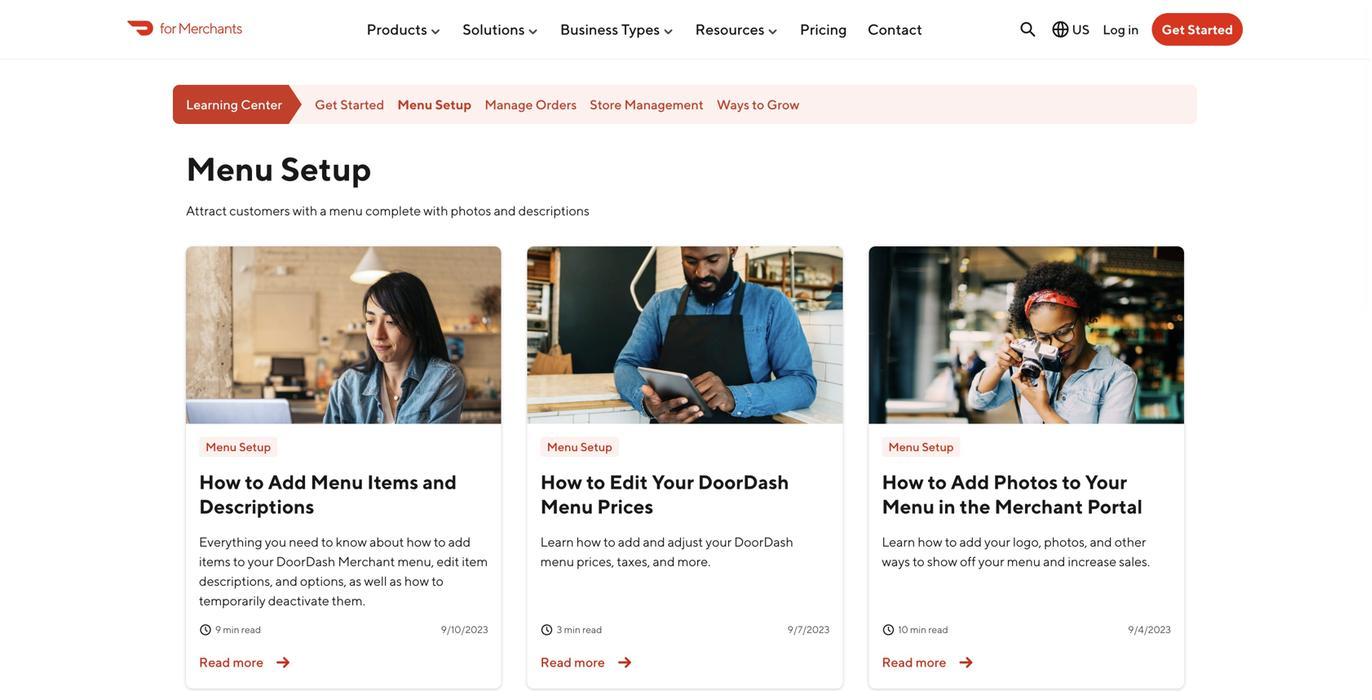 Task type: describe. For each thing, give the bounding box(es) containing it.
learning center
[[186, 97, 282, 112]]

resources link
[[696, 14, 780, 45]]

items
[[199, 554, 231, 569]]

merchant inside "everything you need to know about how to add items to your doordash merchant menu, edit item descriptions, and options, as well as how to temporarily deactivate them."
[[338, 554, 395, 569]]

ways to grow link
[[717, 97, 800, 112]]

edit
[[437, 554, 460, 569]]

resources
[[696, 21, 765, 38]]

store
[[590, 97, 622, 112]]

setup for how to edit your doordash menu prices
[[581, 440, 613, 454]]

logo,
[[1014, 534, 1042, 550]]

pricing
[[800, 21, 848, 38]]

doordash inside "everything you need to know about how to add items to your doordash merchant menu, edit item descriptions, and options, as well as how to temporarily deactivate them."
[[276, 554, 336, 569]]

1 with from the left
[[293, 203, 318, 218]]

attract
[[186, 203, 227, 218]]

get started button
[[1153, 13, 1244, 46]]

ways
[[717, 97, 750, 112]]

2 as from the left
[[390, 573, 402, 589]]

setup for how to add menu items and descriptions
[[239, 440, 271, 454]]

how to edit your doordash menu prices
[[541, 470, 790, 518]]

learning
[[186, 97, 238, 112]]

menu inside how to edit your doordash menu prices
[[541, 495, 594, 518]]

photos
[[994, 470, 1059, 494]]

menu inside how to add photos to your menu in the merchant portal
[[882, 495, 935, 518]]

adjust
[[668, 534, 704, 550]]

how down the menu, at bottom left
[[405, 573, 429, 589]]

photos
[[451, 203, 492, 218]]

descriptions,
[[199, 573, 273, 589]]

learning center link
[[173, 85, 302, 124]]

min for menu
[[911, 624, 927, 635]]

descriptions
[[519, 203, 590, 218]]

need
[[289, 534, 319, 550]]

manage orders
[[485, 97, 577, 112]]

and inside "everything you need to know about how to add items to your doordash merchant menu, edit item descriptions, and options, as well as how to temporarily deactivate them."
[[276, 573, 298, 589]]

and up increase
[[1091, 534, 1113, 550]]

everything you need to know about how to add items to your doordash merchant menu, edit item descriptions, and options, as well as how to temporarily deactivate them.
[[199, 534, 488, 608]]

pricing link
[[800, 14, 848, 45]]

3
[[557, 624, 563, 635]]

solutions link
[[463, 14, 540, 45]]

arrow right image for menu
[[953, 649, 980, 676]]

products link
[[367, 14, 442, 45]]

center
[[241, 97, 282, 112]]

how for how to add photos to your menu in the merchant portal
[[882, 470, 924, 494]]

store management
[[590, 97, 704, 112]]

items
[[368, 470, 419, 494]]

types
[[622, 21, 660, 38]]

get started link
[[315, 97, 385, 112]]

edit doordash prices hero image image
[[528, 246, 843, 424]]

off
[[961, 554, 976, 569]]

manage
[[485, 97, 533, 112]]

and inside how to add menu items and descriptions
[[423, 470, 457, 494]]

10
[[899, 624, 909, 635]]

your inside how to edit your doordash menu prices
[[652, 470, 694, 494]]

increase
[[1069, 554, 1117, 569]]

menu setup for how to add photos to your menu in the merchant portal
[[889, 440, 954, 454]]

management
[[625, 97, 704, 112]]

0 horizontal spatial get
[[315, 97, 338, 112]]

options,
[[300, 573, 347, 589]]

item
[[462, 554, 488, 569]]

read for menu
[[929, 624, 949, 635]]

how to add menu items and descriptions
[[199, 470, 457, 518]]

add for how to edit your doordash menu prices
[[618, 534, 641, 550]]

to inside learn how to add and adjust your doordash menu prices, taxes, and more.
[[604, 534, 616, 550]]

ways to grow
[[717, 97, 800, 112]]

9/10/2023
[[441, 624, 489, 635]]

for merchants
[[160, 19, 242, 37]]

min for descriptions
[[223, 624, 240, 635]]

your inside "everything you need to know about how to add items to your doordash merchant menu, edit item descriptions, and options, as well as how to temporarily deactivate them."
[[248, 554, 274, 569]]

menu inside how to add menu items and descriptions
[[311, 470, 364, 494]]

read for how to add menu items and descriptions
[[199, 655, 230, 670]]

10 min read
[[899, 624, 949, 635]]

add for photos
[[951, 470, 990, 494]]

merchant inside how to add photos to your menu in the merchant portal
[[995, 495, 1084, 518]]

know
[[336, 534, 367, 550]]

contact link
[[868, 14, 923, 45]]

complete
[[366, 203, 421, 218]]

orders
[[536, 97, 577, 112]]

read more for descriptions
[[199, 655, 264, 670]]

3 min read
[[557, 624, 603, 635]]

temporarily
[[199, 593, 266, 608]]

1 horizontal spatial in
[[1129, 21, 1140, 37]]

sales.
[[1120, 554, 1151, 569]]

how for how to edit your doordash menu prices
[[541, 470, 583, 494]]

well
[[364, 573, 387, 589]]

them.
[[332, 593, 366, 608]]

contact
[[868, 21, 923, 38]]

in inside how to add photos to your menu in the merchant portal
[[939, 495, 956, 518]]

2 with from the left
[[424, 203, 448, 218]]

read more for prices
[[541, 655, 605, 670]]

9
[[215, 624, 221, 635]]

store management link
[[590, 97, 704, 112]]

business types
[[560, 21, 660, 38]]

manage orders link
[[485, 97, 577, 112]]

to inside how to edit your doordash menu prices
[[587, 470, 606, 494]]

attract customers with a menu complete with photos and descriptions
[[186, 203, 590, 218]]

9 min read
[[215, 624, 261, 635]]

show
[[928, 554, 958, 569]]

prices
[[598, 495, 654, 518]]

setup for how to add photos to your menu in the merchant portal
[[922, 440, 954, 454]]

globe line image
[[1051, 20, 1071, 39]]

how to add photos to your menu in the merchant portal
[[882, 470, 1143, 518]]

1 vertical spatial started
[[340, 97, 385, 112]]

customers
[[230, 203, 290, 218]]

us
[[1073, 22, 1090, 37]]

learn how to add and adjust your doordash menu prices, taxes, and more.
[[541, 534, 794, 569]]

read for how to add photos to your menu in the merchant portal
[[882, 655, 914, 670]]



Task type: locate. For each thing, give the bounding box(es) containing it.
1 horizontal spatial your
[[1086, 470, 1128, 494]]

2 horizontal spatial read more
[[882, 655, 947, 670]]

2 read more from the left
[[541, 655, 605, 670]]

merchants
[[178, 19, 242, 37]]

merchant down "photos"
[[995, 495, 1084, 518]]

learn for how to edit your doordash menu prices
[[541, 534, 574, 550]]

0 horizontal spatial merchant
[[338, 554, 395, 569]]

menu
[[398, 97, 433, 112], [186, 149, 274, 188], [206, 440, 237, 454], [547, 440, 578, 454], [889, 440, 920, 454], [311, 470, 364, 494], [541, 495, 594, 518], [882, 495, 935, 518]]

0 horizontal spatial with
[[293, 203, 318, 218]]

0 vertical spatial doordash
[[698, 470, 790, 494]]

3 more from the left
[[916, 655, 947, 670]]

1 horizontal spatial learn
[[882, 534, 916, 550]]

menu setup link
[[398, 97, 472, 112], [199, 437, 278, 457], [541, 437, 619, 457], [882, 437, 961, 457]]

add
[[448, 534, 471, 550], [618, 534, 641, 550], [960, 534, 982, 550]]

learn how to add your logo, photos, and other ways to show off your menu and increase sales.
[[882, 534, 1151, 569]]

2 horizontal spatial more
[[916, 655, 947, 670]]

1 horizontal spatial as
[[390, 573, 402, 589]]

doordash
[[698, 470, 790, 494], [735, 534, 794, 550], [276, 554, 336, 569]]

more for descriptions
[[233, 655, 264, 670]]

read more down 10 min read
[[882, 655, 947, 670]]

add for how to add photos to your menu in the merchant portal
[[960, 534, 982, 550]]

1 horizontal spatial with
[[424, 203, 448, 218]]

and
[[494, 203, 516, 218], [423, 470, 457, 494], [643, 534, 666, 550], [1091, 534, 1113, 550], [653, 554, 675, 569], [1044, 554, 1066, 569], [276, 573, 298, 589]]

log
[[1103, 21, 1126, 37]]

menu setup link for how to add photos to your menu in the merchant portal
[[882, 437, 961, 457]]

to inside how to add menu items and descriptions
[[245, 470, 264, 494]]

1 more from the left
[[233, 655, 264, 670]]

read
[[199, 655, 230, 670], [541, 655, 572, 670], [882, 655, 914, 670]]

time line image
[[199, 623, 212, 636]]

0 horizontal spatial your
[[652, 470, 694, 494]]

0 horizontal spatial as
[[349, 573, 362, 589]]

2 horizontal spatial menu
[[1008, 554, 1041, 569]]

to
[[753, 97, 765, 112], [245, 470, 264, 494], [587, 470, 606, 494], [928, 470, 947, 494], [1063, 470, 1082, 494], [321, 534, 333, 550], [434, 534, 446, 550], [604, 534, 616, 550], [946, 534, 958, 550], [233, 554, 245, 569], [913, 554, 925, 569], [432, 573, 444, 589]]

get right the log in
[[1162, 22, 1186, 37]]

more for prices
[[575, 655, 605, 670]]

1 horizontal spatial add
[[618, 534, 641, 550]]

edit
[[610, 470, 648, 494]]

read more down 9 min read
[[199, 655, 264, 670]]

more down 9 min read
[[233, 655, 264, 670]]

2 read from the left
[[541, 655, 572, 670]]

time line image for how to edit your doordash menu prices
[[541, 623, 554, 636]]

0 horizontal spatial how
[[199, 470, 241, 494]]

menu right a
[[329, 203, 363, 218]]

read more
[[199, 655, 264, 670], [541, 655, 605, 670], [882, 655, 947, 670]]

0 vertical spatial merchant
[[995, 495, 1084, 518]]

2 min from the left
[[564, 624, 581, 635]]

1 time line image from the left
[[541, 623, 554, 636]]

how for how to add menu items and descriptions
[[199, 470, 241, 494]]

menu setup for how to edit your doordash menu prices
[[547, 440, 613, 454]]

0 horizontal spatial more
[[233, 655, 264, 670]]

1 your from the left
[[652, 470, 694, 494]]

9/7/2023
[[788, 624, 830, 635]]

how inside how to add photos to your menu in the merchant portal
[[882, 470, 924, 494]]

2 add from the left
[[618, 534, 641, 550]]

your right the off at the right bottom of page
[[979, 554, 1005, 569]]

how inside learn how to add your logo, photos, and other ways to show off your menu and increase sales.
[[918, 534, 943, 550]]

2 arrow right image from the left
[[953, 649, 980, 676]]

1 add from the left
[[268, 470, 307, 494]]

min
[[223, 624, 240, 635], [564, 624, 581, 635], [911, 624, 927, 635]]

0 horizontal spatial arrow right image
[[270, 649, 296, 676]]

min right 3
[[564, 624, 581, 635]]

for
[[160, 19, 176, 37]]

2 horizontal spatial min
[[911, 624, 927, 635]]

log in
[[1103, 21, 1140, 37]]

3 add from the left
[[960, 534, 982, 550]]

setup
[[435, 97, 472, 112], [281, 149, 372, 188], [239, 440, 271, 454], [581, 440, 613, 454], [922, 440, 954, 454]]

more
[[233, 655, 264, 670], [575, 655, 605, 670], [916, 655, 947, 670]]

read more down 3 min read
[[541, 655, 605, 670]]

get started inside get started button
[[1162, 22, 1234, 37]]

0 horizontal spatial menu
[[329, 203, 363, 218]]

1 horizontal spatial read
[[541, 655, 572, 670]]

your up portal
[[1086, 470, 1128, 494]]

1 horizontal spatial get
[[1162, 22, 1186, 37]]

read for prices
[[583, 624, 603, 635]]

deactivate
[[268, 593, 329, 608]]

menu setup link up edit
[[541, 437, 619, 457]]

merchant
[[995, 495, 1084, 518], [338, 554, 395, 569]]

everything
[[199, 534, 263, 550]]

you
[[265, 534, 287, 550]]

solutions
[[463, 21, 525, 38]]

descriptions
[[199, 495, 314, 518]]

0 horizontal spatial add
[[268, 470, 307, 494]]

2 how from the left
[[541, 470, 583, 494]]

add up "the"
[[951, 470, 990, 494]]

add inside learn how to add your logo, photos, and other ways to show off your menu and increase sales.
[[960, 534, 982, 550]]

and down photos,
[[1044, 554, 1066, 569]]

1 arrow right image from the left
[[270, 649, 296, 676]]

1 vertical spatial get
[[315, 97, 338, 112]]

2 horizontal spatial read
[[929, 624, 949, 635]]

0 vertical spatial get started
[[1162, 22, 1234, 37]]

2 your from the left
[[1086, 470, 1128, 494]]

grow
[[767, 97, 800, 112]]

more for menu
[[916, 655, 947, 670]]

time line image
[[541, 623, 554, 636], [882, 623, 895, 636]]

how
[[407, 534, 432, 550], [577, 534, 601, 550], [918, 534, 943, 550], [405, 573, 429, 589]]

menu setup link left manage
[[398, 97, 472, 112]]

get
[[1162, 22, 1186, 37], [315, 97, 338, 112]]

time line image left 10
[[882, 623, 895, 636]]

0 horizontal spatial started
[[340, 97, 385, 112]]

doordash inside how to edit your doordash menu prices
[[698, 470, 790, 494]]

9/4/2023
[[1129, 624, 1172, 635]]

taxes,
[[617, 554, 651, 569]]

3 read from the left
[[882, 655, 914, 670]]

your
[[706, 534, 732, 550], [985, 534, 1011, 550], [248, 554, 274, 569], [979, 554, 1005, 569]]

prices,
[[577, 554, 615, 569]]

1 vertical spatial doordash
[[735, 534, 794, 550]]

read more for menu
[[882, 655, 947, 670]]

arrow right image
[[270, 649, 296, 676], [953, 649, 980, 676]]

and up deactivate
[[276, 573, 298, 589]]

menu setup link for how to edit your doordash menu prices
[[541, 437, 619, 457]]

0 vertical spatial in
[[1129, 21, 1140, 37]]

1 horizontal spatial more
[[575, 655, 605, 670]]

1 vertical spatial merchant
[[338, 554, 395, 569]]

with left a
[[293, 203, 318, 218]]

your
[[652, 470, 694, 494], [1086, 470, 1128, 494]]

as left well on the bottom left of the page
[[349, 573, 362, 589]]

1 horizontal spatial min
[[564, 624, 581, 635]]

menu photography best practice image
[[869, 246, 1185, 424]]

menu setup for how to add menu items and descriptions
[[206, 440, 271, 454]]

3 read from the left
[[929, 624, 949, 635]]

menu setup link up "the"
[[882, 437, 961, 457]]

min for prices
[[564, 624, 581, 635]]

how up prices,
[[577, 534, 601, 550]]

2 horizontal spatial read
[[882, 655, 914, 670]]

learn inside learn how to add your logo, photos, and other ways to show off your menu and increase sales.
[[882, 534, 916, 550]]

menu setup
[[398, 97, 472, 112], [186, 149, 372, 188], [206, 440, 271, 454], [547, 440, 613, 454], [889, 440, 954, 454]]

more.
[[678, 554, 711, 569]]

get right center
[[315, 97, 338, 112]]

1 horizontal spatial add
[[951, 470, 990, 494]]

add inside "everything you need to know about how to add items to your doordash merchant menu, edit item descriptions, and options, as well as how to temporarily deactivate them."
[[448, 534, 471, 550]]

in
[[1129, 21, 1140, 37], [939, 495, 956, 518]]

ways
[[882, 554, 911, 569]]

1 read from the left
[[199, 655, 230, 670]]

started inside button
[[1188, 22, 1234, 37]]

get inside button
[[1162, 22, 1186, 37]]

1 as from the left
[[349, 573, 362, 589]]

for merchants link
[[127, 17, 242, 39]]

0 horizontal spatial learn
[[541, 534, 574, 550]]

0 horizontal spatial read more
[[199, 655, 264, 670]]

0 vertical spatial started
[[1188, 22, 1234, 37]]

1 vertical spatial in
[[939, 495, 956, 518]]

more down 3 min read
[[575, 655, 605, 670]]

how up descriptions
[[199, 470, 241, 494]]

about
[[370, 534, 404, 550]]

business
[[560, 21, 619, 38]]

1 vertical spatial get started
[[315, 97, 385, 112]]

1 horizontal spatial started
[[1188, 22, 1234, 37]]

how up the menu, at bottom left
[[407, 534, 432, 550]]

your inside how to add photos to your menu in the merchant portal
[[1086, 470, 1128, 494]]

add
[[268, 470, 307, 494], [951, 470, 990, 494]]

read for descriptions
[[241, 624, 261, 635]]

your up the more. at the bottom of the page
[[706, 534, 732, 550]]

2 time line image from the left
[[882, 623, 895, 636]]

read right 3
[[583, 624, 603, 635]]

learn for how to add photos to your menu in the merchant portal
[[882, 534, 916, 550]]

and down 'adjust' at the bottom of the page
[[653, 554, 675, 569]]

0 horizontal spatial get started
[[315, 97, 385, 112]]

started
[[1188, 22, 1234, 37], [340, 97, 385, 112]]

add up the off at the right bottom of page
[[960, 534, 982, 550]]

add inside how to add menu items and descriptions
[[268, 470, 307, 494]]

menu,
[[398, 554, 434, 569]]

how up ways
[[882, 470, 924, 494]]

the
[[960, 495, 991, 518]]

0 vertical spatial get
[[1162, 22, 1186, 37]]

3 min from the left
[[911, 624, 927, 635]]

0 horizontal spatial read
[[199, 655, 230, 670]]

1 horizontal spatial how
[[541, 470, 583, 494]]

min right 10
[[911, 624, 927, 635]]

1 horizontal spatial time line image
[[882, 623, 895, 636]]

read right the 9
[[241, 624, 261, 635]]

how up show
[[918, 534, 943, 550]]

3 read more from the left
[[882, 655, 947, 670]]

0 horizontal spatial read
[[241, 624, 261, 635]]

merchant up well on the bottom left of the page
[[338, 554, 395, 569]]

time line image left 3
[[541, 623, 554, 636]]

how left edit
[[541, 470, 583, 494]]

1 horizontal spatial arrow right image
[[953, 649, 980, 676]]

1 read more from the left
[[199, 655, 264, 670]]

1 min from the left
[[223, 624, 240, 635]]

menu
[[329, 203, 363, 218], [541, 554, 575, 569], [1008, 554, 1041, 569]]

and right items
[[423, 470, 457, 494]]

your inside learn how to add and adjust your doordash menu prices, taxes, and more.
[[706, 534, 732, 550]]

add inside how to add photos to your menu in the merchant portal
[[951, 470, 990, 494]]

time line image for how to add photos to your menu in the merchant portal
[[882, 623, 895, 636]]

2 learn from the left
[[882, 534, 916, 550]]

1 horizontal spatial read more
[[541, 655, 605, 670]]

learn
[[541, 534, 574, 550], [882, 534, 916, 550]]

doordash inside learn how to add and adjust your doordash menu prices, taxes, and more.
[[735, 534, 794, 550]]

2 more from the left
[[575, 655, 605, 670]]

0 horizontal spatial time line image
[[541, 623, 554, 636]]

in right 'log'
[[1129, 21, 1140, 37]]

add up edit
[[448, 534, 471, 550]]

add for menu
[[268, 470, 307, 494]]

1 horizontal spatial get started
[[1162, 22, 1234, 37]]

min right the 9
[[223, 624, 240, 635]]

read down 3
[[541, 655, 572, 670]]

0 horizontal spatial min
[[223, 624, 240, 635]]

1 how from the left
[[199, 470, 241, 494]]

other
[[1115, 534, 1147, 550]]

0 horizontal spatial in
[[939, 495, 956, 518]]

add up descriptions
[[268, 470, 307, 494]]

0 horizontal spatial add
[[448, 534, 471, 550]]

menu setup link up descriptions
[[199, 437, 278, 457]]

photos,
[[1045, 534, 1088, 550]]

add up taxes,
[[618, 534, 641, 550]]

menu down "logo,"
[[1008, 554, 1041, 569]]

log in link
[[1103, 21, 1140, 37]]

2 read from the left
[[583, 624, 603, 635]]

as right well on the bottom left of the page
[[390, 573, 402, 589]]

more down 10 min read
[[916, 655, 947, 670]]

a
[[320, 203, 327, 218]]

as
[[349, 573, 362, 589], [390, 573, 402, 589]]

2 vertical spatial doordash
[[276, 554, 336, 569]]

doordash merchant portal - items and descriptions image
[[186, 246, 502, 424]]

your down you
[[248, 554, 274, 569]]

with left photos
[[424, 203, 448, 218]]

2 horizontal spatial add
[[960, 534, 982, 550]]

1 read from the left
[[241, 624, 261, 635]]

read
[[241, 624, 261, 635], [583, 624, 603, 635], [929, 624, 949, 635]]

in left "the"
[[939, 495, 956, 518]]

menu left prices,
[[541, 554, 575, 569]]

add inside learn how to add and adjust your doordash menu prices, taxes, and more.
[[618, 534, 641, 550]]

arrow right image for descriptions
[[270, 649, 296, 676]]

1 add from the left
[[448, 534, 471, 550]]

read for how to edit your doordash menu prices
[[541, 655, 572, 670]]

arrow right image
[[612, 649, 638, 676]]

1 horizontal spatial merchant
[[995, 495, 1084, 518]]

your left "logo,"
[[985, 534, 1011, 550]]

1 learn from the left
[[541, 534, 574, 550]]

get started
[[1162, 22, 1234, 37], [315, 97, 385, 112]]

business types link
[[560, 14, 675, 45]]

2 horizontal spatial how
[[882, 470, 924, 494]]

2 add from the left
[[951, 470, 990, 494]]

and up taxes,
[[643, 534, 666, 550]]

read down the 9
[[199, 655, 230, 670]]

portal
[[1088, 495, 1143, 518]]

3 how from the left
[[882, 470, 924, 494]]

how inside how to edit your doordash menu prices
[[541, 470, 583, 494]]

learn inside learn how to add and adjust your doordash menu prices, taxes, and more.
[[541, 534, 574, 550]]

menu setup link for how to add menu items and descriptions
[[199, 437, 278, 457]]

menu inside learn how to add and adjust your doordash menu prices, taxes, and more.
[[541, 554, 575, 569]]

with
[[293, 203, 318, 218], [424, 203, 448, 218]]

read right 10
[[929, 624, 949, 635]]

1 horizontal spatial read
[[583, 624, 603, 635]]

how inside how to add menu items and descriptions
[[199, 470, 241, 494]]

products
[[367, 21, 428, 38]]

menu inside learn how to add your logo, photos, and other ways to show off your menu and increase sales.
[[1008, 554, 1041, 569]]

and right photos
[[494, 203, 516, 218]]

1 horizontal spatial menu
[[541, 554, 575, 569]]

how inside learn how to add and adjust your doordash menu prices, taxes, and more.
[[577, 534, 601, 550]]

your right edit
[[652, 470, 694, 494]]

read down 10
[[882, 655, 914, 670]]



Task type: vqa. For each thing, say whether or not it's contained in the screenshot.
menu photography best practice
yes



